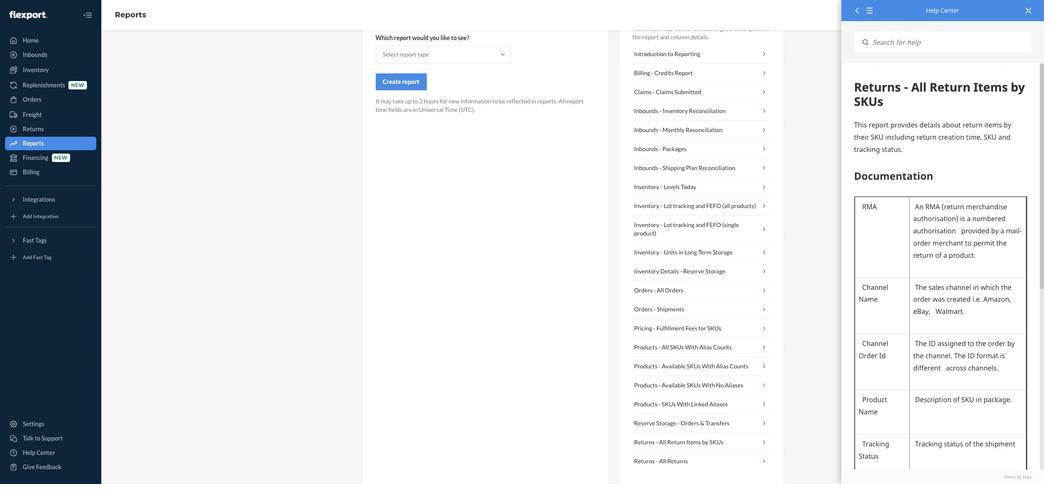 Task type: describe. For each thing, give the bounding box(es) containing it.
inventory for inventory - lot tracking and fefo (single product)
[[635, 221, 660, 229]]

get
[[721, 25, 729, 32]]

1 horizontal spatial by
[[1018, 474, 1022, 480]]

products for products - all skus with alias counts
[[635, 344, 658, 351]]

skus down pricing - fulfillment fees for skus
[[670, 344, 685, 351]]

transfers
[[706, 420, 730, 427]]

reserve inside reserve storage - orders & transfers button
[[635, 420, 656, 427]]

2
[[420, 98, 423, 105]]

all inside it may take up to 2 hours for new information to be reflected in reports. all report time fields are in universal time (utc).
[[559, 98, 566, 105]]

orders - all orders button
[[633, 281, 770, 300]]

inventory for inventory - lot tracking and fefo (all products)
[[635, 202, 660, 210]]

available for products - available skus with no aliases
[[662, 382, 686, 389]]

billing link
[[5, 166, 96, 179]]

all for orders - all orders
[[657, 287, 664, 294]]

which
[[376, 34, 393, 41]]

0 horizontal spatial in
[[413, 106, 418, 113]]

returns link
[[5, 123, 96, 136]]

pricing
[[635, 325, 653, 332]]

- for pricing - fulfillment fees for skus
[[654, 325, 656, 332]]

help inside visit these help center articles to get a description of the report and column details.
[[661, 25, 674, 32]]

details
[[661, 268, 679, 275]]

inventory details - reserve storage
[[635, 268, 726, 275]]

1 claims from the left
[[635, 88, 652, 95]]

inbounds - inventory reconciliation
[[635, 107, 726, 114]]

fields
[[389, 106, 402, 113]]

fast tags button
[[5, 234, 96, 248]]

orders for orders - all orders
[[635, 287, 653, 294]]

- for products - available skus with no aliases
[[659, 382, 661, 389]]

billing - credits report
[[635, 69, 693, 76]]

returns for returns
[[23, 125, 44, 133]]

inbounds for inbounds - inventory reconciliation
[[635, 107, 659, 114]]

lot for inventory - lot tracking and fefo (all products)
[[664, 202, 673, 210]]

orders - shipments
[[635, 306, 685, 313]]

products - skus with linked aliases button
[[633, 395, 770, 414]]

with left linked
[[677, 401, 691, 408]]

1 vertical spatial storage
[[706, 268, 726, 275]]

new for financing
[[54, 155, 68, 161]]

integrations button
[[5, 193, 96, 207]]

help center link
[[5, 447, 96, 460]]

alias for products - available skus with alias counts
[[717, 363, 729, 370]]

returns - all return items by skus
[[635, 439, 724, 446]]

- up returns - all return items by skus
[[678, 420, 680, 427]]

1 horizontal spatial reports
[[115, 10, 146, 19]]

fast inside dropdown button
[[23, 237, 34, 244]]

inbounds for inbounds - monthly reconciliation
[[635, 126, 659, 134]]

inbounds for inbounds
[[23, 51, 47, 58]]

returns - all returns button
[[633, 452, 770, 471]]

skus up products - available skus with no aliases
[[687, 363, 701, 370]]

counts for products - all skus with alias counts
[[714, 344, 732, 351]]

0 horizontal spatial reports
[[23, 140, 44, 147]]

- for inbounds - inventory reconciliation
[[660, 107, 662, 114]]

column
[[671, 33, 690, 41]]

inventory - levels today
[[635, 183, 697, 191]]

counts for products - available skus with alias counts
[[730, 363, 749, 370]]

reconciliation inside inbounds - shipping plan reconciliation button
[[699, 164, 736, 172]]

available for products - available skus with alias counts
[[662, 363, 686, 370]]

inventory for inventory
[[23, 66, 49, 74]]

2 vertical spatial storage
[[657, 420, 677, 427]]

orders up shipments
[[666, 287, 684, 294]]

fefo for (all
[[707, 202, 722, 210]]

- for returns - all returns
[[656, 458, 658, 465]]

add for add integration
[[23, 214, 32, 220]]

return
[[668, 439, 686, 446]]

support
[[42, 435, 63, 442]]

0 vertical spatial storage
[[713, 249, 733, 256]]

add for add fast tag
[[23, 255, 32, 261]]

- for inventory - lot tracking and fefo (all products)
[[661, 202, 663, 210]]

for inside it may take up to 2 hours for new information to be reflected in reports. all report time fields are in universal time (utc).
[[440, 98, 448, 105]]

inventory - levels today button
[[633, 178, 770, 197]]

are
[[404, 106, 412, 113]]

inbounds - monthly reconciliation button
[[633, 121, 770, 140]]

inventory - lot tracking and fefo (single product) button
[[633, 216, 770, 243]]

tracking for (single
[[674, 221, 695, 229]]

inbounds for inbounds - shipping plan reconciliation
[[635, 164, 659, 172]]

home link
[[5, 34, 96, 47]]

time
[[376, 106, 387, 113]]

- for inventory - units in long term storage
[[661, 249, 663, 256]]

reserve inside inventory details - reserve storage button
[[684, 268, 705, 275]]

reflected
[[507, 98, 530, 105]]

it
[[376, 98, 380, 105]]

levels
[[664, 183, 680, 191]]

feedback
[[36, 464, 61, 471]]

- right details
[[680, 268, 682, 275]]

returns - all returns
[[635, 458, 688, 465]]

create
[[383, 78, 401, 85]]

1 horizontal spatial in
[[532, 98, 536, 105]]

billing for billing
[[23, 169, 40, 176]]

- for products - skus with linked aliases
[[659, 401, 661, 408]]

2 claims from the left
[[656, 88, 674, 95]]

(utc).
[[459, 106, 475, 113]]

products for products - available skus with no aliases
[[635, 382, 658, 389]]

orders link
[[5, 93, 96, 106]]

inventory - lot tracking and fefo (all products) button
[[633, 197, 770, 216]]

settings link
[[5, 418, 96, 431]]

new for replenishments
[[71, 82, 84, 88]]

dixa
[[1023, 474, 1032, 480]]

and for inventory - lot tracking and fefo (single product)
[[696, 221, 706, 229]]

pricing - fulfillment fees for skus button
[[633, 319, 770, 338]]

inbounds - packages
[[635, 145, 687, 153]]

report
[[675, 69, 693, 76]]

see?
[[458, 34, 470, 41]]

report for which report would you like to see?
[[394, 34, 411, 41]]

with for products - available skus with no aliases
[[702, 382, 715, 389]]

integrations
[[23, 196, 55, 203]]

settings
[[23, 421, 44, 428]]

today
[[681, 183, 697, 191]]

information
[[461, 98, 492, 105]]

all for products - all skus with alias counts
[[662, 344, 669, 351]]

fast tags
[[23, 237, 47, 244]]

products for products - skus with linked aliases
[[635, 401, 658, 408]]

aliases inside products - skus with linked aliases button
[[710, 401, 728, 408]]

select
[[383, 51, 399, 58]]

report for select report type
[[400, 51, 417, 58]]

add fast tag
[[23, 255, 52, 261]]

add fast tag link
[[5, 251, 96, 264]]

take
[[393, 98, 404, 105]]

add integration link
[[5, 210, 96, 223]]

to inside visit these help center articles to get a description of the report and column details.
[[714, 25, 720, 32]]

time
[[445, 106, 458, 113]]

type
[[418, 51, 429, 58]]

1 vertical spatial reports link
[[5, 137, 96, 150]]

all for returns - all returns
[[660, 458, 667, 465]]

to left be
[[493, 98, 498, 105]]

(all
[[723, 202, 731, 210]]

inbounds for inbounds - packages
[[635, 145, 659, 153]]

you
[[430, 34, 440, 41]]

to inside 'button'
[[668, 50, 674, 57]]

introduction to reporting button
[[633, 45, 770, 64]]

plan
[[686, 164, 698, 172]]

give feedback
[[23, 464, 61, 471]]

returns for returns - all returns
[[635, 458, 655, 465]]

description
[[734, 25, 764, 32]]

monthly
[[663, 126, 685, 134]]

articles
[[694, 25, 713, 32]]

lot for inventory - lot tracking and fefo (single product)
[[664, 221, 673, 229]]

billing - credits report button
[[633, 64, 770, 83]]

- for inbounds - shipping plan reconciliation
[[660, 164, 662, 172]]

- for returns - all return items by skus
[[656, 439, 658, 446]]

add integration
[[23, 214, 59, 220]]

inbounds - monthly reconciliation
[[635, 126, 723, 134]]

inventory for inventory - levels today
[[635, 183, 660, 191]]

integration
[[33, 214, 59, 220]]

reconciliation for inbounds - monthly reconciliation
[[686, 126, 723, 134]]

to right like
[[451, 34, 457, 41]]



Task type: vqa. For each thing, say whether or not it's contained in the screenshot.
in
yes



Task type: locate. For each thing, give the bounding box(es) containing it.
4 products from the top
[[635, 401, 658, 408]]

give
[[23, 464, 35, 471]]

0 vertical spatial center
[[941, 6, 960, 14]]

reconciliation inside inbounds - inventory reconciliation button
[[689, 107, 726, 114]]

2 tracking from the top
[[674, 221, 695, 229]]

help
[[927, 6, 940, 14], [661, 25, 674, 32], [23, 450, 35, 457]]

- up "inventory - units in long term storage"
[[661, 221, 663, 229]]

1 horizontal spatial alias
[[717, 363, 729, 370]]

0 horizontal spatial billing
[[23, 169, 40, 176]]

available down products - all skus with alias counts
[[662, 363, 686, 370]]

inbounds
[[23, 51, 47, 58], [635, 107, 659, 114], [635, 126, 659, 134], [635, 145, 659, 153], [635, 164, 659, 172]]

with down products - all skus with alias counts button at right
[[702, 363, 715, 370]]

1 horizontal spatial help
[[661, 25, 674, 32]]

returns inside 'link'
[[23, 125, 44, 133]]

1 horizontal spatial reports link
[[115, 10, 146, 19]]

available inside products - available skus with no aliases button
[[662, 382, 686, 389]]

center
[[941, 6, 960, 14], [675, 25, 693, 32], [37, 450, 55, 457]]

0 vertical spatial alias
[[700, 344, 712, 351]]

3 products from the top
[[635, 382, 658, 389]]

orders - all orders
[[635, 287, 684, 294]]

- up orders - shipments
[[654, 287, 656, 294]]

- up reserve storage - orders & transfers
[[659, 401, 661, 408]]

all for returns - all return items by skus
[[660, 439, 667, 446]]

orders up pricing
[[635, 306, 653, 313]]

1 vertical spatial fast
[[33, 255, 43, 261]]

storage right "term"
[[713, 249, 733, 256]]

talk
[[23, 435, 34, 442]]

2 vertical spatial and
[[696, 221, 706, 229]]

1 vertical spatial reconciliation
[[686, 126, 723, 134]]

skus down products - available skus with alias counts
[[687, 382, 701, 389]]

and left column
[[660, 33, 670, 41]]

pricing - fulfillment fees for skus
[[635, 325, 722, 332]]

tracking inside inventory - lot tracking and fefo (single product)
[[674, 221, 695, 229]]

2 horizontal spatial center
[[941, 6, 960, 14]]

all down fulfillment
[[662, 344, 669, 351]]

be
[[499, 98, 506, 105]]

and down inventory - levels today button at the right
[[696, 202, 706, 210]]

for
[[440, 98, 448, 105], [699, 325, 707, 332]]

1 vertical spatial tracking
[[674, 221, 695, 229]]

inventory inside button
[[635, 202, 660, 210]]

1 vertical spatial lot
[[664, 221, 673, 229]]

- left levels
[[661, 183, 663, 191]]

- for inventory - lot tracking and fefo (single product)
[[661, 221, 663, 229]]

lot inside button
[[664, 202, 673, 210]]

home
[[23, 37, 39, 44]]

lot
[[664, 202, 673, 210], [664, 221, 673, 229]]

2 horizontal spatial new
[[449, 98, 460, 105]]

1 fefo from the top
[[707, 202, 722, 210]]

- for products - all skus with alias counts
[[659, 344, 661, 351]]

- inside button
[[660, 145, 662, 153]]

would
[[412, 34, 429, 41]]

with
[[686, 344, 699, 351], [702, 363, 715, 370], [702, 382, 715, 389], [677, 401, 691, 408]]

to
[[714, 25, 720, 32], [451, 34, 457, 41], [668, 50, 674, 57], [413, 98, 418, 105], [493, 98, 498, 105], [35, 435, 40, 442]]

2 vertical spatial new
[[54, 155, 68, 161]]

reconciliation down inbounds - inventory reconciliation button
[[686, 126, 723, 134]]

report down these
[[643, 33, 659, 41]]

1 vertical spatial new
[[449, 98, 460, 105]]

reports.
[[537, 98, 558, 105]]

2 vertical spatial help
[[23, 450, 35, 457]]

fulfillment
[[657, 325, 685, 332]]

billing inside button
[[635, 69, 651, 76]]

universal
[[419, 106, 444, 113]]

2 products from the top
[[635, 363, 658, 370]]

inventory up replenishments at the left of the page
[[23, 66, 49, 74]]

aliases right linked
[[710, 401, 728, 408]]

orders up orders - shipments
[[635, 287, 653, 294]]

1 horizontal spatial reserve
[[684, 268, 705, 275]]

report left type
[[400, 51, 417, 58]]

1 horizontal spatial claims
[[656, 88, 674, 95]]

by left dixa
[[1018, 474, 1022, 480]]

inventory left levels
[[635, 183, 660, 191]]

new up the orders link
[[71, 82, 84, 88]]

report right create
[[402, 78, 420, 85]]

details.
[[691, 33, 710, 41]]

2 lot from the top
[[664, 221, 673, 229]]

tracking down today
[[674, 202, 695, 210]]

submitted
[[675, 88, 702, 95]]

fast left tags
[[23, 237, 34, 244]]

inventory inside inventory - lot tracking and fefo (single product)
[[635, 221, 660, 229]]

1 vertical spatial billing
[[23, 169, 40, 176]]

- for claims - claims submitted
[[653, 88, 655, 95]]

add down fast tags
[[23, 255, 32, 261]]

0 vertical spatial help
[[927, 6, 940, 14]]

0 horizontal spatial help center
[[23, 450, 55, 457]]

packages
[[663, 145, 687, 153]]

0 vertical spatial for
[[440, 98, 448, 105]]

billing down introduction in the top of the page
[[635, 69, 651, 76]]

0 horizontal spatial alias
[[700, 344, 712, 351]]

the
[[633, 33, 641, 41]]

storage up return
[[657, 420, 677, 427]]

and inside inventory - lot tracking and fefo (single product)
[[696, 221, 706, 229]]

for up time
[[440, 98, 448, 105]]

replenishments
[[23, 82, 65, 89]]

tracking
[[674, 202, 695, 210], [674, 221, 695, 229]]

0 horizontal spatial by
[[703, 439, 709, 446]]

returns
[[23, 125, 44, 133], [635, 439, 655, 446], [635, 458, 655, 465], [668, 458, 688, 465]]

0 vertical spatial reconciliation
[[689, 107, 726, 114]]

1 vertical spatial add
[[23, 255, 32, 261]]

1 products from the top
[[635, 344, 658, 351]]

2 horizontal spatial help
[[927, 6, 940, 14]]

inventory up monthly
[[663, 107, 688, 114]]

1 tracking from the top
[[674, 202, 695, 210]]

0 vertical spatial aliases
[[725, 382, 744, 389]]

inventory for inventory - units in long term storage
[[635, 249, 660, 256]]

visit
[[633, 25, 645, 32]]

for inside button
[[699, 325, 707, 332]]

1 vertical spatial reports
[[23, 140, 44, 147]]

create report
[[383, 78, 420, 85]]

- for orders - all orders
[[654, 287, 656, 294]]

center inside visit these help center articles to get a description of the report and column details.
[[675, 25, 693, 32]]

- inside button
[[661, 202, 663, 210]]

1 vertical spatial reserve
[[635, 420, 656, 427]]

to right talk
[[35, 435, 40, 442]]

to left reporting
[[668, 50, 674, 57]]

fefo for (single
[[707, 221, 722, 229]]

financing
[[23, 154, 48, 161]]

2 available from the top
[[662, 382, 686, 389]]

all left return
[[660, 439, 667, 446]]

and inside visit these help center articles to get a description of the report and column details.
[[660, 33, 670, 41]]

1 vertical spatial for
[[699, 325, 707, 332]]

elevio by dixa link
[[855, 474, 1032, 480]]

help center up give feedback
[[23, 450, 55, 457]]

skus up reserve storage - orders & transfers
[[662, 401, 676, 408]]

claims
[[635, 88, 652, 95], [656, 88, 674, 95]]

- down billing - credits report
[[653, 88, 655, 95]]

report
[[643, 33, 659, 41], [394, 34, 411, 41], [400, 51, 417, 58], [402, 78, 420, 85], [567, 98, 584, 105]]

inbounds down claims - claims submitted
[[635, 107, 659, 114]]

0 vertical spatial reports
[[115, 10, 146, 19]]

alias for products - all skus with alias counts
[[700, 344, 712, 351]]

- up products - skus with linked aliases
[[659, 382, 661, 389]]

report up the select report type
[[394, 34, 411, 41]]

and
[[660, 33, 670, 41], [696, 202, 706, 210], [696, 221, 706, 229]]

term
[[699, 249, 712, 256]]

report right reports.
[[567, 98, 584, 105]]

products for products - available skus with alias counts
[[635, 363, 658, 370]]

tracking for (all
[[674, 202, 695, 210]]

2 horizontal spatial in
[[679, 249, 684, 256]]

1 horizontal spatial billing
[[635, 69, 651, 76]]

reconciliation down inbounds - packages button
[[699, 164, 736, 172]]

with for products - available skus with alias counts
[[702, 363, 715, 370]]

hours
[[424, 98, 439, 105]]

0 vertical spatial billing
[[635, 69, 651, 76]]

inventory for inventory details - reserve storage
[[635, 268, 660, 275]]

elevio
[[1005, 474, 1016, 480]]

0 vertical spatial by
[[703, 439, 709, 446]]

1 vertical spatial center
[[675, 25, 693, 32]]

0 horizontal spatial for
[[440, 98, 448, 105]]

and for inventory - lot tracking and fefo (all products)
[[696, 202, 706, 210]]

reserve down the long
[[684, 268, 705, 275]]

these
[[646, 25, 660, 32]]

- for inventory - levels today
[[661, 183, 663, 191]]

0 horizontal spatial center
[[37, 450, 55, 457]]

inventory down inventory - levels today
[[635, 202, 660, 210]]

inventory link
[[5, 63, 96, 77]]

center down talk to support on the bottom
[[37, 450, 55, 457]]

aliases inside products - available skus with no aliases button
[[725, 382, 744, 389]]

1 vertical spatial in
[[413, 106, 418, 113]]

with for products - all skus with alias counts
[[686, 344, 699, 351]]

0 horizontal spatial reserve
[[635, 420, 656, 427]]

alias up the "no"
[[717, 363, 729, 370]]

report inside it may take up to 2 hours for new information to be reflected in reports. all report time fields are in universal time (utc).
[[567, 98, 584, 105]]

products)
[[732, 202, 757, 210]]

0 vertical spatial counts
[[714, 344, 732, 351]]

talk to support button
[[5, 432, 96, 446]]

fefo left (all
[[707, 202, 722, 210]]

- down inventory - levels today
[[661, 202, 663, 210]]

1 vertical spatial counts
[[730, 363, 749, 370]]

inbounds up 'inbounds - packages'
[[635, 126, 659, 134]]

products - available skus with no aliases button
[[633, 376, 770, 395]]

by right "items"
[[703, 439, 709, 446]]

billing down financing
[[23, 169, 40, 176]]

lot up units in the right of the page
[[664, 221, 673, 229]]

billing for billing - credits report
[[635, 69, 651, 76]]

by inside button
[[703, 439, 709, 446]]

products - available skus with no aliases
[[635, 382, 744, 389]]

tracking inside inventory - lot tracking and fefo (all products) button
[[674, 202, 695, 210]]

with left the "no"
[[702, 382, 715, 389]]

inventory - units in long term storage button
[[633, 243, 770, 262]]

lot down inventory - levels today
[[664, 202, 673, 210]]

claims down credits
[[656, 88, 674, 95]]

fast
[[23, 237, 34, 244], [33, 255, 43, 261]]

fefo
[[707, 202, 722, 210], [707, 221, 722, 229]]

products - all skus with alias counts
[[635, 344, 732, 351]]

- for orders - shipments
[[654, 306, 656, 313]]

flexport logo image
[[9, 11, 47, 19]]

orders left & at right bottom
[[681, 420, 700, 427]]

- down returns - all return items by skus
[[656, 458, 658, 465]]

1 vertical spatial help
[[661, 25, 674, 32]]

which report would you like to see?
[[376, 34, 470, 41]]

2 fefo from the top
[[707, 221, 722, 229]]

all
[[559, 98, 566, 105], [657, 287, 664, 294], [662, 344, 669, 351], [660, 439, 667, 446], [660, 458, 667, 465]]

1 vertical spatial alias
[[717, 363, 729, 370]]

tracking down inventory - lot tracking and fefo (all products)
[[674, 221, 695, 229]]

0 vertical spatial tracking
[[674, 202, 695, 210]]

1 vertical spatial fefo
[[707, 221, 722, 229]]

add
[[23, 214, 32, 220], [23, 255, 32, 261]]

- left monthly
[[660, 126, 662, 134]]

- left units in the right of the page
[[661, 249, 663, 256]]

in
[[532, 98, 536, 105], [413, 106, 418, 113], [679, 249, 684, 256]]

inventory - units in long term storage
[[635, 249, 733, 256]]

give feedback button
[[5, 461, 96, 474]]

2 vertical spatial center
[[37, 450, 55, 457]]

reserve up returns - all return items by skus
[[635, 420, 656, 427]]

- left credits
[[652, 69, 654, 76]]

help up search search field
[[927, 6, 940, 14]]

in left the long
[[679, 249, 684, 256]]

1 vertical spatial help center
[[23, 450, 55, 457]]

skus
[[708, 325, 722, 332], [670, 344, 685, 351], [687, 363, 701, 370], [687, 382, 701, 389], [662, 401, 676, 408], [710, 439, 724, 446]]

- left packages
[[660, 145, 662, 153]]

reserve storage - orders & transfers
[[635, 420, 730, 427]]

0 vertical spatial fast
[[23, 237, 34, 244]]

0 horizontal spatial help
[[23, 450, 35, 457]]

-
[[652, 69, 654, 76], [653, 88, 655, 95], [660, 107, 662, 114], [660, 126, 662, 134], [660, 145, 662, 153], [660, 164, 662, 172], [661, 183, 663, 191], [661, 202, 663, 210], [661, 221, 663, 229], [661, 249, 663, 256], [680, 268, 682, 275], [654, 287, 656, 294], [654, 306, 656, 313], [654, 325, 656, 332], [659, 344, 661, 351], [659, 363, 661, 370], [659, 382, 661, 389], [659, 401, 661, 408], [678, 420, 680, 427], [656, 439, 658, 446], [656, 458, 658, 465]]

lot inside inventory - lot tracking and fefo (single product)
[[664, 221, 673, 229]]

1 horizontal spatial for
[[699, 325, 707, 332]]

- right pricing
[[654, 325, 656, 332]]

to inside button
[[35, 435, 40, 442]]

Search search field
[[869, 32, 1032, 53]]

inbounds link
[[5, 48, 96, 62]]

1 horizontal spatial help center
[[927, 6, 960, 14]]

orders up the freight
[[23, 96, 41, 103]]

in right are
[[413, 106, 418, 113]]

returns - all return items by skus button
[[633, 433, 770, 452]]

1 vertical spatial aliases
[[710, 401, 728, 408]]

freight link
[[5, 108, 96, 122]]

2 add from the top
[[23, 255, 32, 261]]

long
[[685, 249, 698, 256]]

- left return
[[656, 439, 658, 446]]

reconciliation inside inbounds - monthly reconciliation button
[[686, 126, 723, 134]]

1 add from the top
[[23, 214, 32, 220]]

products - all skus with alias counts button
[[633, 338, 770, 357]]

inbounds - packages button
[[633, 140, 770, 159]]

- inside inventory - lot tracking and fefo (single product)
[[661, 221, 663, 229]]

0 vertical spatial reports link
[[115, 10, 146, 19]]

available inside products - available skus with alias counts button
[[662, 363, 686, 370]]

0 vertical spatial fefo
[[707, 202, 722, 210]]

inventory - lot tracking and fefo (all products)
[[635, 202, 757, 210]]

0 vertical spatial add
[[23, 214, 32, 220]]

0 vertical spatial new
[[71, 82, 84, 88]]

all down returns - all return items by skus
[[660, 458, 667, 465]]

inbounds down home
[[23, 51, 47, 58]]

for right fees
[[699, 325, 707, 332]]

- for billing - credits report
[[652, 69, 654, 76]]

1 vertical spatial and
[[696, 202, 706, 210]]

reports link
[[115, 10, 146, 19], [5, 137, 96, 150]]

and down inventory - lot tracking and fefo (all products) button
[[696, 221, 706, 229]]

0 horizontal spatial new
[[54, 155, 68, 161]]

skus down the transfers
[[710, 439, 724, 446]]

- down fulfillment
[[659, 344, 661, 351]]

add left integration
[[23, 214, 32, 220]]

all right reports.
[[559, 98, 566, 105]]

report inside visit these help center articles to get a description of the report and column details.
[[643, 33, 659, 41]]

items
[[687, 439, 701, 446]]

- left shipments
[[654, 306, 656, 313]]

center up column
[[675, 25, 693, 32]]

0 vertical spatial lot
[[664, 202, 673, 210]]

help up give
[[23, 450, 35, 457]]

orders for orders
[[23, 96, 41, 103]]

inbounds left packages
[[635, 145, 659, 153]]

aliases
[[725, 382, 744, 389], [710, 401, 728, 408]]

0 vertical spatial in
[[532, 98, 536, 105]]

2 vertical spatial in
[[679, 249, 684, 256]]

skus down orders - shipments button
[[708, 325, 722, 332]]

alias
[[700, 344, 712, 351], [717, 363, 729, 370]]

with down fees
[[686, 344, 699, 351]]

products - skus with linked aliases
[[635, 401, 728, 408]]

fefo inside inventory - lot tracking and fefo (single product)
[[707, 221, 722, 229]]

inbounds - shipping plan reconciliation button
[[633, 159, 770, 178]]

2 vertical spatial reconciliation
[[699, 164, 736, 172]]

close navigation image
[[83, 10, 93, 20]]

storage down "term"
[[706, 268, 726, 275]]

&
[[701, 420, 705, 427]]

0 vertical spatial and
[[660, 33, 670, 41]]

in inside button
[[679, 249, 684, 256]]

freight
[[23, 111, 42, 118]]

(single
[[723, 221, 740, 229]]

0 vertical spatial available
[[662, 363, 686, 370]]

1 lot from the top
[[664, 202, 673, 210]]

report inside button
[[402, 78, 420, 85]]

alias down pricing - fulfillment fees for skus button
[[700, 344, 712, 351]]

0 vertical spatial reserve
[[684, 268, 705, 275]]

- for inbounds - monthly reconciliation
[[660, 126, 662, 134]]

visit these help center articles to get a description of the report and column details.
[[633, 25, 770, 41]]

fefo left (single
[[707, 221, 722, 229]]

0 vertical spatial help center
[[927, 6, 960, 14]]

all up orders - shipments
[[657, 287, 664, 294]]

create report button
[[376, 74, 427, 90]]

1 horizontal spatial center
[[675, 25, 693, 32]]

aliases right the "no"
[[725, 382, 744, 389]]

returns for returns - all return items by skus
[[635, 439, 655, 446]]

report for create report
[[402, 78, 420, 85]]

select report type
[[383, 51, 429, 58]]

inventory up product) at the right top of the page
[[635, 221, 660, 229]]

new up billing link
[[54, 155, 68, 161]]

inbounds inside button
[[635, 145, 659, 153]]

orders for orders - shipments
[[635, 306, 653, 313]]

- for products - available skus with alias counts
[[659, 363, 661, 370]]

available up products - skus with linked aliases
[[662, 382, 686, 389]]

0 horizontal spatial claims
[[635, 88, 652, 95]]

1 vertical spatial by
[[1018, 474, 1022, 480]]

in left reports.
[[532, 98, 536, 105]]

inbounds - shipping plan reconciliation
[[635, 164, 736, 172]]

1 vertical spatial available
[[662, 382, 686, 389]]

inventory details - reserve storage button
[[633, 262, 770, 281]]

- down claims - claims submitted
[[660, 107, 662, 114]]

and inside inventory - lot tracking and fefo (all products) button
[[696, 202, 706, 210]]

1 available from the top
[[662, 363, 686, 370]]

0 horizontal spatial reports link
[[5, 137, 96, 150]]

new inside it may take up to 2 hours for new information to be reflected in reports. all report time fields are in universal time (utc).
[[449, 98, 460, 105]]

tags
[[35, 237, 47, 244]]

inventory down product) at the right top of the page
[[635, 249, 660, 256]]

to left 2
[[413, 98, 418, 105]]

1 horizontal spatial new
[[71, 82, 84, 88]]

- for inbounds - packages
[[660, 145, 662, 153]]

fefo inside button
[[707, 202, 722, 210]]

new up time
[[449, 98, 460, 105]]

reconciliation for inbounds - inventory reconciliation
[[689, 107, 726, 114]]

help right these
[[661, 25, 674, 32]]



